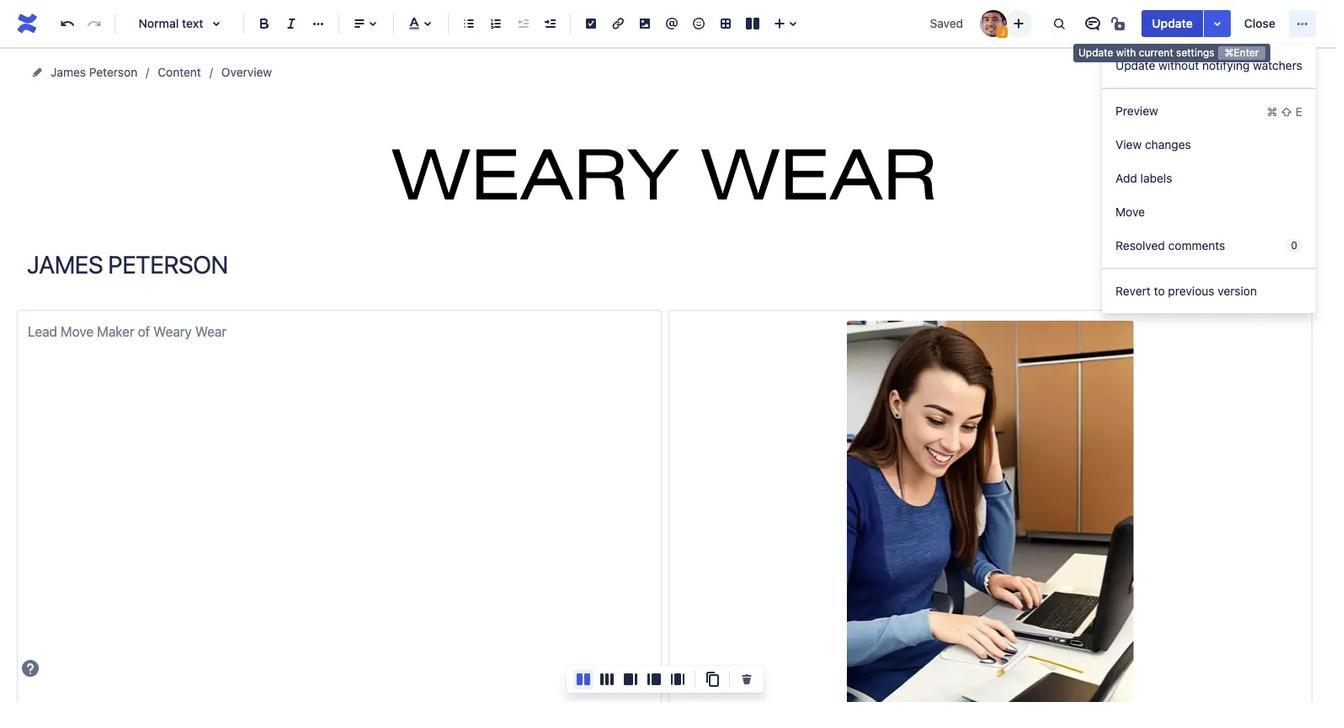 Task type: locate. For each thing, give the bounding box(es) containing it.
help image
[[20, 659, 40, 679]]

update inside menu
[[1116, 58, 1156, 72]]

version
[[1218, 284, 1257, 298]]

add
[[1116, 171, 1138, 185]]

james peterson image
[[981, 10, 1008, 37]]

⌘enter
[[1225, 46, 1259, 59]]

normal text
[[139, 16, 203, 30]]

more image
[[1293, 13, 1313, 34]]

indent tab image
[[540, 13, 560, 34]]

saved
[[930, 16, 964, 30]]

move inside main content area, start typing to enter text. text field
[[61, 324, 94, 339]]

weary
[[153, 324, 192, 339]]

update inside popup button
[[609, 161, 647, 174]]

resolved comments
[[1116, 238, 1226, 253]]

james peterson link
[[51, 62, 137, 83]]

align left image
[[350, 13, 370, 34]]

view changes
[[1116, 137, 1192, 152]]

add labels button
[[1103, 162, 1316, 195]]

0 horizontal spatial move
[[61, 324, 94, 339]]

link image
[[608, 13, 628, 34]]

Main content area, start typing to enter text. text field
[[17, 310, 1313, 702]]

three columns image
[[597, 669, 617, 689]]

0 vertical spatial move
[[1116, 205, 1145, 219]]

bold ⌘b image
[[254, 13, 275, 34]]

outdent ⇧tab image
[[513, 13, 533, 34]]

move
[[1116, 205, 1145, 219], [61, 324, 94, 339]]

move down 'add' at the right of page
[[1116, 205, 1145, 219]]

update with current settings
[[1079, 46, 1215, 59]]

notifying
[[1203, 58, 1250, 72]]

current
[[1139, 46, 1174, 59]]

action item image
[[581, 13, 601, 34]]

update for update without notifying watchers
[[1116, 58, 1156, 72]]

mention image
[[662, 13, 682, 34]]

content
[[158, 65, 201, 79]]

group
[[1103, 88, 1316, 268]]

1 horizontal spatial move
[[1116, 205, 1145, 219]]

normal text button
[[122, 5, 237, 42]]

lead move maker of weary wear
[[28, 324, 227, 339]]

menu containing update without notifying watchers
[[1103, 44, 1316, 313]]

james peterson
[[51, 65, 137, 79]]

update left header
[[609, 161, 647, 174]]

update down comment icon
[[1079, 46, 1114, 59]]

to
[[1154, 284, 1165, 298]]

make page fixed-width image
[[1278, 62, 1298, 83]]

update without notifying watchers
[[1116, 58, 1303, 72]]

update up current
[[1152, 16, 1193, 30]]

1 vertical spatial move
[[61, 324, 94, 339]]

group containing preview
[[1103, 88, 1316, 268]]

labels
[[1141, 171, 1173, 185]]

close button
[[1234, 10, 1286, 37]]

⇧
[[1281, 104, 1293, 118]]

⌘ ⇧ e
[[1267, 104, 1303, 118]]

update header image button
[[604, 133, 726, 175]]

italic ⌘i image
[[281, 13, 302, 34]]

move right lead
[[61, 324, 94, 339]]

undo ⌘z image
[[57, 13, 77, 34]]

three columns with sidebars image
[[668, 669, 688, 689]]

update without notifying watchers button
[[1103, 49, 1316, 83]]

close
[[1245, 16, 1276, 30]]

update
[[1152, 16, 1193, 30], [1079, 46, 1114, 59], [1116, 58, 1156, 72], [609, 161, 647, 174]]

menu
[[1103, 44, 1316, 313]]

image
[[689, 161, 721, 174]]

update for update header image
[[609, 161, 647, 174]]

update left without
[[1116, 58, 1156, 72]]



Task type: describe. For each thing, give the bounding box(es) containing it.
comment icon image
[[1083, 13, 1104, 34]]

comments
[[1169, 238, 1226, 253]]

bullet list ⌘⇧8 image
[[459, 13, 479, 34]]

james
[[51, 65, 86, 79]]

revert to previous version button
[[1103, 275, 1316, 308]]

e
[[1296, 104, 1303, 118]]

invite to edit image
[[1009, 13, 1029, 33]]

revert
[[1116, 284, 1151, 298]]

without
[[1159, 58, 1200, 72]]

overview
[[221, 65, 272, 79]]

layouts image
[[743, 13, 763, 34]]

confluence image
[[13, 10, 40, 37]]

0
[[1292, 239, 1298, 252]]

more formatting image
[[308, 13, 328, 34]]

redo ⌘⇧z image
[[84, 13, 104, 34]]

normal
[[139, 16, 179, 30]]

adjust update settings image
[[1208, 13, 1228, 34]]

lead
[[28, 324, 57, 339]]

header
[[650, 161, 686, 174]]

add image, video, or file image
[[635, 13, 655, 34]]

move this page image
[[30, 66, 44, 79]]

move inside button
[[1116, 205, 1145, 219]]

⌘
[[1267, 104, 1278, 118]]

resolved
[[1116, 238, 1166, 253]]

update button
[[1142, 10, 1203, 37]]

peterson
[[89, 65, 137, 79]]

no restrictions image
[[1110, 13, 1131, 34]]

copy image
[[702, 669, 723, 689]]

left sidebar image
[[644, 669, 665, 689]]

add labels
[[1116, 171, 1173, 185]]

previous
[[1168, 284, 1215, 298]]

find and replace image
[[1050, 13, 1070, 34]]

two columns image
[[574, 669, 594, 689]]

update for update
[[1152, 16, 1193, 30]]

confluence image
[[13, 10, 40, 37]]

preview
[[1116, 104, 1159, 118]]

settings
[[1177, 46, 1215, 59]]

emoji image
[[689, 13, 709, 34]]

numbered list ⌘⇧7 image
[[486, 13, 506, 34]]

overview link
[[221, 62, 272, 83]]

revert to previous version
[[1116, 284, 1257, 298]]

table image
[[716, 13, 736, 34]]

right sidebar image
[[621, 669, 641, 689]]

with
[[1117, 46, 1136, 59]]

maker
[[97, 324, 134, 339]]

remove image
[[737, 669, 757, 689]]

view
[[1116, 137, 1142, 152]]

of
[[138, 324, 150, 339]]

text
[[182, 16, 203, 30]]

move button
[[1103, 195, 1316, 229]]

Give this page a title text field
[[27, 251, 1303, 279]]

changes
[[1145, 137, 1192, 152]]

wear
[[195, 324, 227, 339]]

view changes button
[[1103, 128, 1316, 162]]

content link
[[158, 62, 201, 83]]

update header image
[[609, 161, 721, 174]]

watchers
[[1253, 58, 1303, 72]]

update for update with current settings
[[1079, 46, 1114, 59]]



Task type: vqa. For each thing, say whether or not it's contained in the screenshot.
Align Left IMAGE
yes



